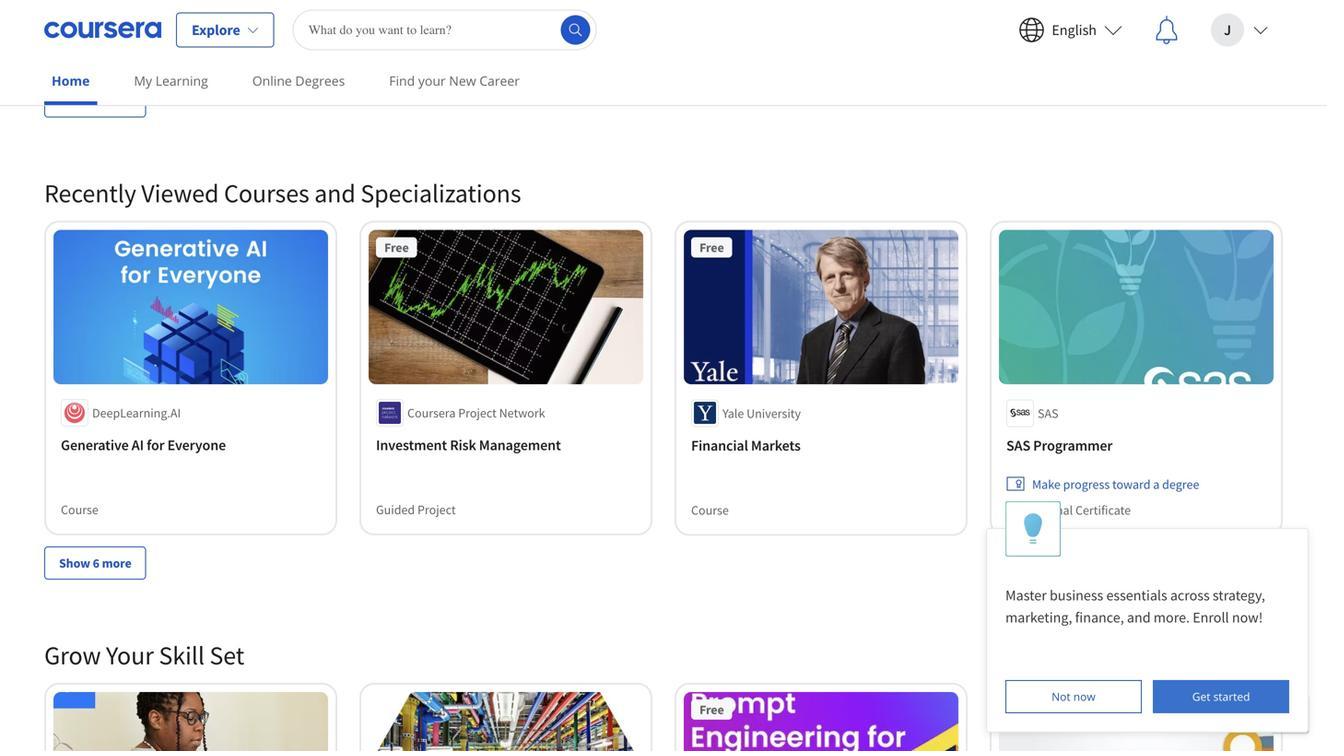 Task type: vqa. For each thing, say whether or not it's contained in the screenshot.
sas
yes



Task type: locate. For each thing, give the bounding box(es) containing it.
1 horizontal spatial sas
[[1038, 404, 1058, 421]]

professional certificate inside recently viewed courses and specializations collection element
[[1006, 501, 1131, 518]]

2 course from the left
[[691, 501, 729, 518]]

recently
[[44, 177, 136, 209]]

started
[[1213, 689, 1250, 704]]

more inside button
[[102, 92, 131, 109]]

0 horizontal spatial sas
[[1006, 436, 1030, 454]]

show down home
[[59, 92, 90, 109]]

1 vertical spatial show
[[59, 555, 90, 571]]

professional certificate
[[61, 39, 185, 56], [376, 39, 500, 56], [1006, 39, 1131, 56], [1006, 501, 1131, 518]]

more
[[102, 92, 131, 109], [102, 555, 131, 571]]

more inside button
[[102, 555, 131, 571]]

and
[[314, 177, 356, 209], [1127, 608, 1151, 627]]

project
[[458, 404, 497, 421], [417, 501, 456, 518]]

course for financial markets
[[691, 501, 729, 518]]

my learning
[[134, 72, 208, 89]]

professional
[[61, 39, 127, 56], [376, 39, 443, 56], [1006, 39, 1073, 56], [1006, 501, 1073, 518]]

learning
[[155, 72, 208, 89]]

8
[[93, 92, 99, 109]]

project up investment risk management
[[458, 404, 497, 421]]

show for show 6 more
[[59, 555, 90, 571]]

online
[[252, 72, 292, 89]]

financial markets
[[691, 436, 801, 454]]

find your new career link
[[382, 60, 527, 101]]

now
[[1073, 689, 1095, 704]]

show left 6
[[59, 555, 90, 571]]

1 more from the top
[[102, 92, 131, 109]]

1 show from the top
[[59, 92, 90, 109]]

degree
[[217, 13, 254, 30], [532, 13, 569, 30], [1162, 13, 1199, 30], [1162, 475, 1199, 492]]

0 vertical spatial more
[[102, 92, 131, 109]]

programmer
[[1033, 436, 1113, 454]]

1 vertical spatial more
[[102, 555, 131, 571]]

investment risk management link
[[376, 434, 636, 456]]

sas up sas programmer on the bottom of page
[[1038, 404, 1058, 421]]

grow your skill set
[[44, 639, 244, 671]]

None search field
[[293, 10, 597, 50]]

for
[[147, 436, 164, 454]]

toward up 'career'
[[482, 13, 520, 30]]

1 horizontal spatial and
[[1127, 608, 1151, 627]]

and right courses
[[314, 177, 356, 209]]

1 vertical spatial project
[[417, 501, 456, 518]]

alice element
[[986, 501, 1309, 733]]

online degrees
[[252, 72, 345, 89]]

english
[[1052, 21, 1097, 39]]

your
[[106, 639, 154, 671]]

a
[[208, 13, 214, 30], [523, 13, 529, 30], [1153, 13, 1160, 30], [1153, 475, 1160, 492]]

more.
[[1154, 608, 1190, 627]]

not
[[1052, 689, 1071, 704]]

course down 'financial'
[[691, 501, 729, 518]]

show 6 more
[[59, 555, 131, 571]]

my
[[134, 72, 152, 89]]

online degrees link
[[245, 60, 352, 101]]

recently viewed courses and specializations
[[44, 177, 521, 209]]

course for generative ai for everyone
[[61, 501, 98, 518]]

get
[[1192, 689, 1210, 704]]

make progress toward a degree
[[87, 13, 254, 30], [402, 13, 569, 30], [1032, 13, 1199, 30], [1032, 475, 1199, 492]]

course
[[61, 501, 98, 518], [691, 501, 729, 518]]

1 course from the left
[[61, 501, 98, 518]]

more right 6
[[102, 555, 131, 571]]

finance,
[[1075, 608, 1124, 627]]

explore
[[192, 21, 240, 39]]

make progress toward a degree inside recently viewed courses and specializations collection element
[[1032, 475, 1199, 492]]

free inside the grow your skill set collection element
[[699, 701, 724, 718]]

generative
[[61, 436, 129, 454]]

university
[[747, 404, 801, 421]]

show
[[59, 92, 90, 109], [59, 555, 90, 571]]

business
[[1050, 586, 1103, 605]]

sas programmer
[[1006, 436, 1113, 454]]

skill
[[159, 639, 204, 671]]

english button
[[1004, 0, 1137, 59]]

project for coursera
[[458, 404, 497, 421]]

0 horizontal spatial course
[[61, 501, 98, 518]]

more right 8
[[102, 92, 131, 109]]

1 horizontal spatial course
[[691, 501, 729, 518]]

progress
[[118, 13, 164, 30], [433, 13, 479, 30], [1063, 13, 1110, 30], [1063, 475, 1110, 492]]

project right guided
[[417, 501, 456, 518]]

sas for sas
[[1038, 404, 1058, 421]]

show inside button
[[59, 92, 90, 109]]

1 vertical spatial sas
[[1006, 436, 1030, 454]]

yale
[[723, 404, 744, 421]]

make
[[87, 13, 115, 30], [402, 13, 430, 30], [1032, 13, 1061, 30], [1032, 475, 1061, 492]]

0 horizontal spatial and
[[314, 177, 356, 209]]

financial markets link
[[691, 434, 951, 456]]

toward
[[167, 13, 205, 30], [482, 13, 520, 30], [1112, 13, 1151, 30], [1112, 475, 1151, 492]]

toward inside recently viewed courses and specializations collection element
[[1112, 475, 1151, 492]]

free
[[384, 239, 409, 256], [699, 239, 724, 256], [699, 701, 724, 718]]

1 vertical spatial and
[[1127, 608, 1151, 627]]

show inside button
[[59, 555, 90, 571]]

explore button
[[176, 12, 274, 47]]

certificate
[[130, 39, 185, 56], [445, 39, 500, 56], [1075, 39, 1131, 56], [1075, 501, 1131, 518]]

home link
[[44, 60, 97, 105]]

toward down the sas programmer link
[[1112, 475, 1151, 492]]

2 show from the top
[[59, 555, 90, 571]]

more for show 6 more
[[102, 555, 131, 571]]

professional inside recently viewed courses and specializations collection element
[[1006, 501, 1073, 518]]

investment risk management
[[376, 436, 561, 454]]

deeplearning.ai
[[92, 404, 181, 421]]

master business essentials across strategy, marketing, finance, and more. enroll now!
[[1005, 586, 1268, 627]]

risk
[[450, 436, 476, 454]]

guided
[[376, 501, 415, 518]]

0 horizontal spatial project
[[417, 501, 456, 518]]

lightbulb tip image
[[1023, 513, 1043, 545]]

coursera project network
[[407, 404, 545, 421]]

0 vertical spatial project
[[458, 404, 497, 421]]

sas left programmer
[[1006, 436, 1030, 454]]

course up show 6 more button
[[61, 501, 98, 518]]

and down essentials
[[1127, 608, 1151, 627]]

1 horizontal spatial project
[[458, 404, 497, 421]]

show for show 8 more
[[59, 92, 90, 109]]

0 vertical spatial show
[[59, 92, 90, 109]]

2 more from the top
[[102, 555, 131, 571]]

What do you want to learn? text field
[[293, 10, 597, 50]]

0 vertical spatial sas
[[1038, 404, 1058, 421]]

financial
[[691, 436, 748, 454]]

sas
[[1038, 404, 1058, 421], [1006, 436, 1030, 454]]

most popular certificates collection element
[[33, 0, 1294, 147]]

and inside recently viewed courses and specializations collection element
[[314, 177, 356, 209]]

0 vertical spatial and
[[314, 177, 356, 209]]

degrees
[[295, 72, 345, 89]]

home
[[52, 72, 90, 89]]



Task type: describe. For each thing, give the bounding box(es) containing it.
set
[[210, 639, 244, 671]]

grow
[[44, 639, 101, 671]]

master
[[1005, 586, 1047, 605]]

not now button
[[1005, 680, 1142, 713]]

career
[[479, 72, 520, 89]]

now!
[[1232, 608, 1263, 627]]

across
[[1170, 586, 1210, 605]]

network
[[499, 404, 545, 421]]

my learning link
[[127, 60, 215, 101]]

j
[[1224, 21, 1231, 39]]

management
[[479, 436, 561, 454]]

j button
[[1196, 0, 1283, 59]]

generative ai for everyone
[[61, 436, 226, 454]]

show 8 more
[[59, 92, 131, 109]]

certificate inside recently viewed courses and specializations collection element
[[1075, 501, 1131, 518]]

make inside recently viewed courses and specializations collection element
[[1032, 475, 1061, 492]]

more for show 8 more
[[102, 92, 131, 109]]

find your new career
[[389, 72, 520, 89]]

sas programmer link
[[1006, 434, 1266, 456]]

sas for sas programmer
[[1006, 436, 1030, 454]]

coursera image
[[44, 15, 161, 45]]

enroll
[[1193, 608, 1229, 627]]

toward up learning
[[167, 13, 205, 30]]

specializations
[[361, 177, 521, 209]]

yale university
[[723, 404, 801, 421]]

free for investment
[[384, 239, 409, 256]]

project for guided
[[417, 501, 456, 518]]

strategy,
[[1213, 586, 1265, 605]]

grow your skill set collection element
[[33, 609, 1294, 751]]

investment
[[376, 436, 447, 454]]

not now
[[1052, 689, 1095, 704]]

recently viewed courses and specializations collection element
[[33, 147, 1294, 609]]

progress inside recently viewed courses and specializations collection element
[[1063, 475, 1110, 492]]

your
[[418, 72, 446, 89]]

courses
[[224, 177, 309, 209]]

get started link
[[1153, 680, 1289, 713]]

and inside master business essentials across strategy, marketing, finance, and more. enroll now!
[[1127, 608, 1151, 627]]

markets
[[751, 436, 801, 454]]

ai
[[132, 436, 144, 454]]

help center image
[[1279, 703, 1301, 725]]

marketing,
[[1005, 608, 1072, 627]]

show 8 more button
[[44, 84, 146, 117]]

toward right the english
[[1112, 13, 1151, 30]]

degree inside recently viewed courses and specializations collection element
[[1162, 475, 1199, 492]]

show 6 more button
[[44, 546, 146, 580]]

6
[[93, 555, 99, 571]]

find
[[389, 72, 415, 89]]

free for financial
[[699, 239, 724, 256]]

essentials
[[1106, 586, 1167, 605]]

generative ai for everyone link
[[61, 434, 321, 456]]

viewed
[[141, 177, 219, 209]]

new
[[449, 72, 476, 89]]

coursera
[[407, 404, 456, 421]]

guided project
[[376, 501, 456, 518]]

everyone
[[167, 436, 226, 454]]

get started
[[1192, 689, 1250, 704]]



